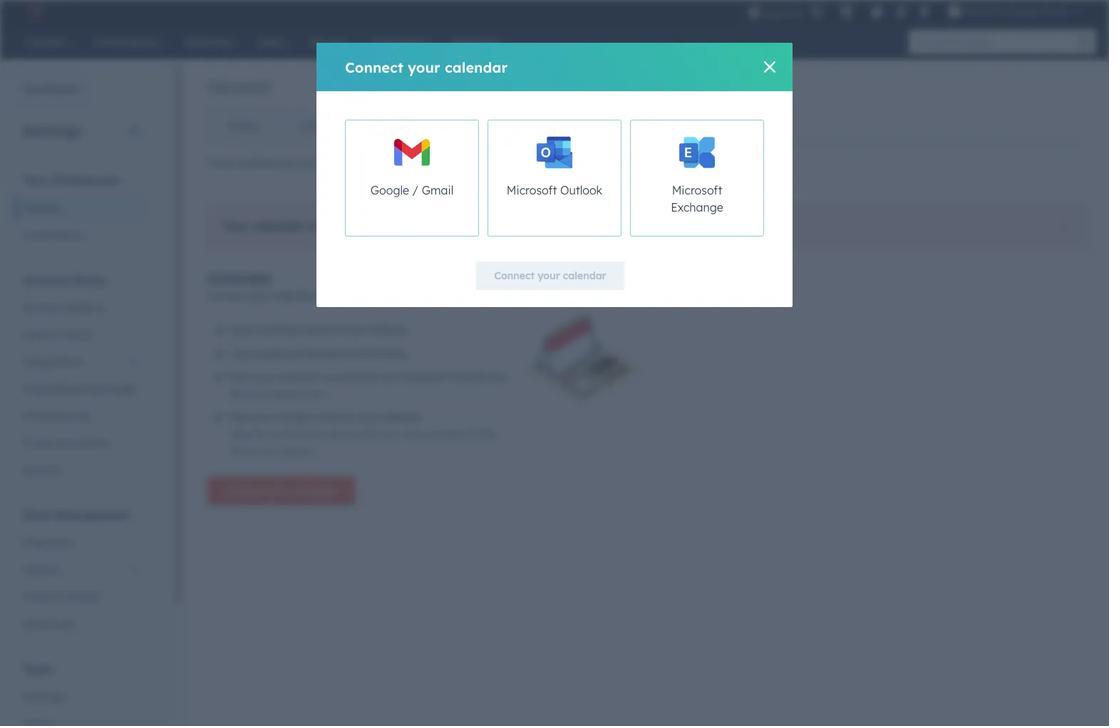 Task type: locate. For each thing, give the bounding box(es) containing it.
provation
[[964, 6, 1006, 17]]

marketplace
[[23, 383, 81, 396]]

to inside your calendar is disconnected. alert
[[465, 220, 475, 233]]

& for teams
[[52, 329, 59, 342]]

1 vertical spatial calendar
[[208, 270, 273, 287]]

your preferences
[[23, 173, 119, 188]]

0 horizontal spatial and
[[261, 447, 276, 457]]

in
[[585, 220, 594, 233], [346, 411, 354, 424]]

calendar
[[445, 58, 508, 76], [253, 219, 304, 233], [563, 270, 607, 282], [273, 290, 314, 302], [459, 290, 500, 302], [280, 371, 321, 384], [381, 411, 422, 424], [294, 485, 337, 498]]

1 vertical spatial your
[[223, 219, 249, 233]]

with inside see your hubspot tasks in your calendar requires an additional step with task sync. only available on sales starter and up plans.
[[343, 429, 360, 440]]

2 vertical spatial meetings
[[296, 347, 340, 360]]

export
[[69, 591, 100, 604]]

connect inside "calendar connect your calendar to use hubspot meetings and calendar sync."
[[208, 290, 246, 302]]

1 requires from the top
[[230, 389, 265, 400]]

send meetings directly from hubspot
[[230, 324, 407, 337]]

0 vertical spatial security link
[[569, 109, 648, 143]]

microsoft up all
[[507, 183, 557, 198]]

and left up
[[261, 447, 276, 457]]

account for account setup
[[23, 273, 69, 287]]

microsoft inside microsoft outlook option
[[507, 183, 557, 198]]

microsoft up exchange
[[672, 183, 723, 198]]

menu
[[747, 0, 1093, 23]]

2 vertical spatial to
[[317, 290, 327, 302]]

0 vertical spatial sync.
[[503, 290, 527, 302]]

requires inside see your hubspot tasks in your calendar requires an additional step with task sync. only available on sales starter and up plans.
[[230, 429, 265, 440]]

automatically
[[342, 347, 407, 360]]

account for account defaults
[[23, 302, 61, 315]]

the right all
[[526, 220, 541, 233]]

navigation
[[208, 108, 649, 144]]

to right it
[[465, 220, 475, 233]]

0 vertical spatial meetings
[[393, 290, 436, 302]]

meetings up outgoing on the top
[[257, 324, 300, 337]]

0 vertical spatial connect your calendar
[[345, 58, 508, 76]]

0 horizontal spatial security
[[23, 464, 61, 477]]

calendar down features
[[563, 270, 607, 282]]

and
[[438, 290, 457, 302], [261, 447, 276, 457]]

and down it
[[438, 290, 457, 302]]

outlook
[[561, 183, 603, 198]]

tracking code
[[23, 410, 90, 423]]

marketplaces button
[[833, 0, 862, 23]]

james peterson image
[[949, 5, 962, 18]]

0 vertical spatial with
[[469, 371, 488, 384]]

your inside "calendar connect your calendar to use hubspot meetings and calendar sync."
[[249, 290, 270, 302]]

0 horizontal spatial with
[[343, 429, 360, 440]]

hubspot right the use
[[348, 290, 390, 302]]

0 vertical spatial sync
[[230, 371, 253, 384]]

2 vertical spatial hubspot
[[274, 411, 316, 424]]

1 vertical spatial sync
[[306, 389, 326, 400]]

all
[[512, 220, 523, 233]]

1 vertical spatial connect your calendar
[[495, 270, 607, 282]]

navigation containing profile
[[208, 108, 649, 144]]

1 vertical spatial &
[[60, 437, 67, 450]]

in right features
[[585, 220, 594, 233]]

gmail
[[422, 183, 454, 198]]

1 horizontal spatial your
[[223, 219, 249, 233]]

1 vertical spatial security link
[[14, 457, 149, 484]]

1 horizontal spatial sync.
[[503, 290, 527, 302]]

& right users
[[52, 329, 59, 342]]

2 the from the left
[[596, 220, 611, 233]]

0 horizontal spatial general
[[23, 202, 59, 215]]

0 vertical spatial and
[[438, 290, 457, 302]]

1 vertical spatial meetings
[[23, 691, 66, 704]]

calendar inside "calendar connect your calendar to use hubspot meetings and calendar sync."
[[208, 270, 273, 287]]

send
[[230, 324, 254, 337]]

& inside privacy & consent link
[[60, 437, 67, 450]]

hubspot image
[[26, 3, 43, 20]]

1 horizontal spatial connect your calendar button
[[477, 262, 625, 290]]

dashboard link
[[0, 76, 88, 104]]

account inside 'link'
[[23, 302, 61, 315]]

data management
[[23, 509, 130, 523]]

general up notifications
[[23, 202, 59, 215]]

your for your calendar is disconnected.
[[223, 219, 249, 233]]

integrations
[[23, 356, 81, 369]]

connect your calendar up calendar link
[[345, 58, 508, 76]]

to
[[347, 157, 356, 170], [465, 220, 475, 233], [317, 290, 327, 302]]

microsoft
[[507, 183, 557, 198], [672, 183, 723, 198]]

0 horizontal spatial sync.
[[382, 429, 402, 440]]

1 vertical spatial hubspot
[[365, 324, 407, 337]]

calling icon button
[[805, 2, 830, 21]]

sync
[[230, 371, 253, 384], [306, 389, 326, 400]]

0 vertical spatial hubspot
[[348, 290, 390, 302]]

1 horizontal spatial security link
[[569, 109, 648, 143]]

import & export link
[[14, 584, 149, 611]]

2 requires from the top
[[230, 429, 265, 440]]

calling
[[365, 120, 397, 133]]

email
[[299, 120, 325, 133]]

0 horizontal spatial meetings
[[23, 691, 66, 704]]

up
[[279, 447, 289, 457]]

1 vertical spatial general
[[23, 202, 59, 215]]

0 vertical spatial meetings
[[614, 220, 658, 233]]

properties
[[23, 537, 71, 550]]

1 the from the left
[[526, 220, 541, 233]]

your down the these at left
[[223, 219, 249, 233]]

sync. right task
[[382, 429, 402, 440]]

setup
[[72, 273, 105, 287]]

security inside "account setup" element
[[23, 464, 61, 477]]

1 vertical spatial sync.
[[382, 429, 402, 440]]

settings image
[[895, 6, 908, 19]]

1 horizontal spatial sync
[[306, 389, 326, 400]]

marketplace downloads
[[23, 383, 136, 396]]

0 vertical spatial in
[[585, 220, 594, 233]]

hubspot inside see your hubspot tasks in your calendar requires an additional step with task sync. only available on sales starter and up plans.
[[274, 411, 316, 424]]

& inside users & teams link
[[52, 329, 59, 342]]

downloads
[[84, 383, 136, 396]]

0 horizontal spatial connect your calendar button
[[208, 477, 355, 506]]

connect your calendar down connect it to access all the features in the meetings tool. on the top of the page
[[495, 270, 607, 282]]

requires up see
[[230, 389, 265, 400]]

in inside your calendar is disconnected. alert
[[585, 220, 594, 233]]

connect your calendar button down connect it to access all the features in the meetings tool. on the top of the page
[[477, 262, 625, 290]]

account up users
[[23, 302, 61, 315]]

to left the you.
[[347, 157, 356, 170]]

calendar left so
[[280, 371, 321, 384]]

calendar up send meetings directly from hubspot
[[273, 290, 314, 302]]

properties link
[[14, 530, 149, 557]]

microsoft for microsoft exchange
[[672, 183, 723, 198]]

connect your calendar button down up
[[208, 477, 355, 506]]

sync. down all
[[503, 290, 527, 302]]

connect left it
[[414, 220, 453, 233]]

connect up send
[[208, 290, 246, 302]]

& right privacy
[[60, 437, 67, 450]]

0 vertical spatial account
[[23, 273, 69, 287]]

calendar left is
[[253, 219, 304, 233]]

calendar up the only
[[381, 411, 422, 424]]

meetings up automatically
[[393, 290, 436, 302]]

1 horizontal spatial and
[[438, 290, 457, 302]]

upgrade
[[764, 7, 803, 18]]

1 microsoft from the left
[[507, 183, 557, 198]]

Microsoft Exchange checkbox
[[631, 120, 765, 237]]

with
[[469, 371, 488, 384], [343, 429, 360, 440]]

Search HubSpot search field
[[909, 30, 1084, 54]]

users & teams link
[[14, 322, 149, 349]]

0 horizontal spatial microsoft
[[507, 183, 557, 198]]

meetings
[[393, 290, 436, 302], [23, 691, 66, 704]]

your up calendar link
[[408, 58, 441, 76]]

1 vertical spatial security
[[23, 464, 61, 477]]

meetings down tools
[[23, 691, 66, 704]]

calendar connect your calendar to use hubspot meetings and calendar sync.
[[208, 270, 527, 302]]

account up account defaults
[[23, 273, 69, 287]]

2 vertical spatial &
[[59, 591, 66, 604]]

your calendar is disconnected.
[[223, 219, 400, 233]]

0 horizontal spatial security link
[[14, 457, 149, 484]]

settings link
[[892, 4, 910, 19]]

plans.
[[292, 447, 315, 457]]

provider icon google gmail image
[[360, 135, 464, 170]]

connect your calendar
[[345, 58, 508, 76], [495, 270, 607, 282], [225, 485, 337, 498]]

hubspot up "additional"
[[274, 411, 316, 424]]

security down privacy
[[23, 464, 61, 477]]

general up 'profile'
[[208, 76, 270, 97]]

1 vertical spatial account
[[23, 302, 61, 315]]

objects
[[23, 564, 59, 577]]

with left you
[[469, 371, 488, 384]]

your inside "your preferences" element
[[23, 173, 49, 188]]

calendar inside alert
[[253, 219, 304, 233]]

1 vertical spatial and
[[261, 447, 276, 457]]

you.
[[359, 157, 379, 170]]

google / gmail
[[371, 183, 454, 198]]

tracking code link
[[14, 403, 149, 430]]

meetings inside "calendar connect your calendar to use hubspot meetings and calendar sync."
[[393, 290, 436, 302]]

1 horizontal spatial the
[[596, 220, 611, 233]]

& for consent
[[60, 437, 67, 450]]

calendar up send
[[208, 270, 273, 287]]

0 vertical spatial security
[[590, 120, 628, 133]]

directly
[[303, 324, 337, 337]]

0 vertical spatial requires
[[230, 389, 265, 400]]

0 vertical spatial calendar
[[438, 120, 483, 133]]

your down up
[[269, 485, 291, 498]]

teams
[[62, 329, 92, 342]]

to for calendar
[[317, 290, 327, 302]]

1 horizontal spatial microsoft
[[672, 183, 723, 198]]

& inside import & export link
[[59, 591, 66, 604]]

hubspot up automatically
[[365, 324, 407, 337]]

requires
[[230, 389, 265, 400], [230, 429, 265, 440]]

account setup element
[[14, 272, 149, 484]]

microsoft exchange
[[671, 183, 724, 215]]

the right features
[[596, 220, 611, 233]]

0 horizontal spatial in
[[346, 411, 354, 424]]

security link up outlook
[[569, 109, 648, 143]]

meetings inside your calendar is disconnected. alert
[[614, 220, 658, 233]]

can
[[381, 371, 398, 384]]

in inside see your hubspot tasks in your calendar requires an additional step with task sync. only available on sales starter and up plans.
[[346, 411, 354, 424]]

2 microsoft from the left
[[672, 183, 723, 198]]

2 account from the top
[[23, 302, 61, 315]]

0 horizontal spatial to
[[317, 290, 327, 302]]

0 horizontal spatial your
[[23, 173, 49, 188]]

your calendar is disconnected. alert
[[208, 205, 1087, 248]]

available
[[425, 429, 462, 440]]

0 vertical spatial to
[[347, 157, 356, 170]]

calendar inside calendar link
[[438, 120, 483, 133]]

& left export
[[59, 591, 66, 604]]

notifications image
[[919, 6, 932, 19]]

and inside see your hubspot tasks in your calendar requires an additional step with task sync. only available on sales starter and up plans.
[[261, 447, 276, 457]]

it
[[456, 220, 462, 233]]

connect your calendar down up
[[225, 485, 337, 498]]

your for your preferences
[[23, 173, 49, 188]]

security up provider icon outlook
[[590, 120, 628, 133]]

0 horizontal spatial the
[[526, 220, 541, 233]]

1 account from the top
[[23, 273, 69, 287]]

in right tasks
[[346, 411, 354, 424]]

1 horizontal spatial security
[[590, 120, 628, 133]]

1 horizontal spatial in
[[585, 220, 594, 233]]

0 vertical spatial connect your calendar button
[[477, 262, 625, 290]]

email link
[[278, 109, 345, 143]]

account
[[23, 273, 69, 287], [23, 302, 61, 315]]

sync. inside "calendar connect your calendar to use hubspot meetings and calendar sync."
[[503, 290, 527, 302]]

to left the use
[[317, 290, 327, 302]]

your left preferences
[[23, 173, 49, 188]]

hubspot inside "calendar connect your calendar to use hubspot meetings and calendar sync."
[[348, 290, 390, 302]]

/
[[413, 183, 419, 198]]

code
[[65, 410, 90, 423]]

2 vertical spatial calendar
[[268, 389, 304, 400]]

with left task
[[343, 429, 360, 440]]

tools
[[23, 663, 52, 677]]

sync down so
[[306, 389, 326, 400]]

objects button
[[14, 557, 149, 584]]

meetings inside tools element
[[23, 691, 66, 704]]

1 vertical spatial meetings
[[257, 324, 300, 337]]

1 vertical spatial requires
[[230, 429, 265, 440]]

microsoft inside the microsoft exchange
[[672, 183, 723, 198]]

sync down "log"
[[230, 371, 253, 384]]

studio
[[1042, 6, 1070, 17]]

calendar up provider icon google gmail
[[438, 120, 483, 133]]

to for these
[[347, 157, 356, 170]]

so
[[323, 371, 334, 384]]

connect your calendar button inside dialog
[[477, 262, 625, 290]]

search image
[[1080, 37, 1090, 47]]

profile link
[[208, 109, 278, 143]]

privacy
[[23, 437, 57, 450]]

meetings down send meetings directly from hubspot
[[296, 347, 340, 360]]

1 vertical spatial in
[[346, 411, 354, 424]]

0 vertical spatial &
[[52, 329, 59, 342]]

to inside "calendar connect your calendar to use hubspot meetings and calendar sync."
[[317, 290, 327, 302]]

your up send
[[249, 290, 270, 302]]

1 horizontal spatial to
[[347, 157, 356, 170]]

connect down all
[[495, 270, 535, 282]]

1 vertical spatial to
[[465, 220, 475, 233]]

microsoft for microsoft outlook
[[507, 183, 557, 198]]

0 vertical spatial your
[[23, 173, 49, 188]]

general link
[[14, 195, 149, 222]]

your down outgoing on the top
[[256, 371, 277, 384]]

calendar link
[[417, 109, 503, 143]]

1 vertical spatial with
[[343, 429, 360, 440]]

your inside your calendar is disconnected. alert
[[223, 219, 249, 233]]

with inside sync your calendar so contacts can schedule time with you requires calendar sync
[[469, 371, 488, 384]]

requires up starter
[[230, 429, 265, 440]]

Google / Gmail checkbox
[[345, 120, 479, 237]]

2 vertical spatial connect your calendar
[[225, 485, 337, 498]]

calendar up "an"
[[268, 389, 304, 400]]

meetings left tool.
[[614, 220, 658, 233]]

1 vertical spatial connect your calendar button
[[208, 477, 355, 506]]

1 horizontal spatial with
[[469, 371, 488, 384]]

audit logs
[[23, 618, 73, 631]]

2 horizontal spatial to
[[465, 220, 475, 233]]

0 vertical spatial general
[[208, 76, 270, 97]]

connect your calendar button
[[477, 262, 625, 290], [208, 477, 355, 506]]

security link down consent
[[14, 457, 149, 484]]

1 horizontal spatial meetings
[[393, 290, 436, 302]]

your preferences element
[[14, 173, 149, 249]]

your up task
[[357, 411, 378, 424]]



Task type: vqa. For each thing, say whether or not it's contained in the screenshot.
3rd caret icon from the bottom
no



Task type: describe. For each thing, give the bounding box(es) containing it.
use
[[329, 290, 346, 302]]

notifications button
[[913, 0, 937, 23]]

notifications link
[[14, 222, 149, 249]]

import & export
[[23, 591, 100, 604]]

tasks
[[319, 411, 343, 424]]

close image
[[1061, 223, 1069, 232]]

design
[[1009, 6, 1039, 17]]

audit logs link
[[14, 611, 149, 638]]

provider icon exchange image
[[646, 135, 750, 170]]

and inside "calendar connect your calendar to use hubspot meetings and calendar sync."
[[438, 290, 457, 302]]

settings
[[23, 122, 81, 140]]

your up "an"
[[250, 411, 271, 424]]

google
[[371, 183, 409, 198]]

your inside sync your calendar so contacts can schedule time with you requires calendar sync
[[256, 371, 277, 384]]

provider icon outlook image
[[503, 135, 607, 170]]

help image
[[871, 6, 884, 19]]

Microsoft Outlook checkbox
[[488, 120, 622, 237]]

disconnected.
[[321, 219, 400, 233]]

integrations button
[[14, 349, 149, 376]]

on
[[464, 429, 474, 440]]

an
[[268, 429, 278, 440]]

these
[[208, 157, 235, 170]]

connect inside your calendar is disconnected. alert
[[414, 220, 453, 233]]

requires inside sync your calendar so contacts can schedule time with you requires calendar sync
[[230, 389, 265, 400]]

log outgoing meetings automatically
[[230, 347, 407, 360]]

menu containing provation design studio
[[747, 0, 1093, 23]]

connect up the calling "link"
[[345, 58, 404, 76]]

security for right security link
[[590, 120, 628, 133]]

your down connect it to access all the features in the meetings tool. on the top of the page
[[538, 270, 560, 282]]

is
[[308, 219, 317, 233]]

connect your calendar for connect your calendar button to the left
[[225, 485, 337, 498]]

only
[[405, 429, 423, 440]]

see
[[230, 411, 248, 424]]

calendar down the plans.
[[294, 485, 337, 498]]

preferences
[[53, 173, 119, 188]]

privacy & consent
[[23, 437, 109, 450]]

1 horizontal spatial general
[[208, 76, 270, 97]]

calendar inside sync your calendar so contacts can schedule time with you requires calendar sync
[[268, 389, 304, 400]]

sales
[[476, 429, 498, 440]]

import
[[23, 591, 56, 604]]

calling link
[[345, 109, 417, 143]]

tool.
[[660, 220, 681, 233]]

tools element
[[14, 662, 149, 727]]

calling icon image
[[811, 6, 824, 19]]

account defaults link
[[14, 295, 149, 322]]

meetings link
[[14, 684, 149, 711]]

provation design studio button
[[940, 0, 1091, 23]]

starter
[[230, 447, 259, 457]]

tracking
[[23, 410, 63, 423]]

users
[[23, 329, 49, 342]]

0 horizontal spatial sync
[[230, 371, 253, 384]]

step
[[323, 429, 341, 440]]

time
[[445, 371, 466, 384]]

connect your calendar dialog
[[317, 43, 793, 307]]

users & teams
[[23, 329, 92, 342]]

connect down starter
[[225, 485, 266, 498]]

account defaults
[[23, 302, 103, 315]]

from
[[340, 324, 363, 337]]

provation design studio
[[964, 6, 1070, 17]]

connect it to access all the features in the meetings tool.
[[414, 220, 681, 233]]

schedule
[[401, 371, 442, 384]]

close image
[[765, 61, 776, 73]]

calendar inside see your hubspot tasks in your calendar requires an additional step with task sync. only available on sales starter and up plans.
[[381, 411, 422, 424]]

task
[[363, 429, 380, 440]]

data
[[23, 509, 51, 523]]

general inside general link
[[23, 202, 59, 215]]

preferences
[[238, 157, 293, 170]]

calendar for calendar
[[438, 120, 483, 133]]

dashboard
[[24, 83, 79, 96]]

help button
[[865, 0, 890, 23]]

management
[[54, 509, 130, 523]]

tasks
[[524, 120, 549, 133]]

calendar for calendar connect your calendar to use hubspot meetings and calendar sync.
[[208, 270, 273, 287]]

sync. inside see your hubspot tasks in your calendar requires an additional step with task sync. only available on sales starter and up plans.
[[382, 429, 402, 440]]

logs
[[51, 618, 73, 631]]

calendar inside sync your calendar so contacts can schedule time with you requires calendar sync
[[280, 371, 321, 384]]

hubspot link
[[17, 3, 53, 20]]

only
[[295, 157, 315, 170]]

connect your calendar for connect your calendar button within the dialog
[[495, 270, 607, 282]]

upgrade image
[[748, 6, 761, 19]]

audit
[[23, 618, 48, 631]]

microsoft outlook
[[507, 183, 603, 198]]

defaults
[[64, 302, 103, 315]]

sync your calendar so contacts can schedule time with you requires calendar sync
[[230, 371, 508, 400]]

outgoing
[[251, 347, 293, 360]]

calendar up calendar link
[[445, 58, 508, 76]]

profile
[[228, 120, 258, 133]]

additional
[[280, 429, 321, 440]]

notifications
[[23, 229, 84, 242]]

privacy & consent link
[[14, 430, 149, 457]]

see your hubspot tasks in your calendar requires an additional step with task sync. only available on sales starter and up plans.
[[230, 411, 498, 457]]

account setup
[[23, 273, 105, 287]]

& for export
[[59, 591, 66, 604]]

exchange
[[671, 200, 724, 215]]

data management element
[[14, 508, 149, 638]]

these preferences only apply to you.
[[208, 157, 379, 170]]

security for leftmost security link
[[23, 464, 61, 477]]

calendar down access
[[459, 290, 500, 302]]

tasks link
[[503, 109, 569, 143]]

you
[[491, 371, 508, 384]]

marketplaces image
[[841, 6, 854, 19]]

features
[[544, 220, 582, 233]]

contacts
[[337, 371, 378, 384]]

access
[[478, 220, 509, 233]]

consent
[[70, 437, 109, 450]]



